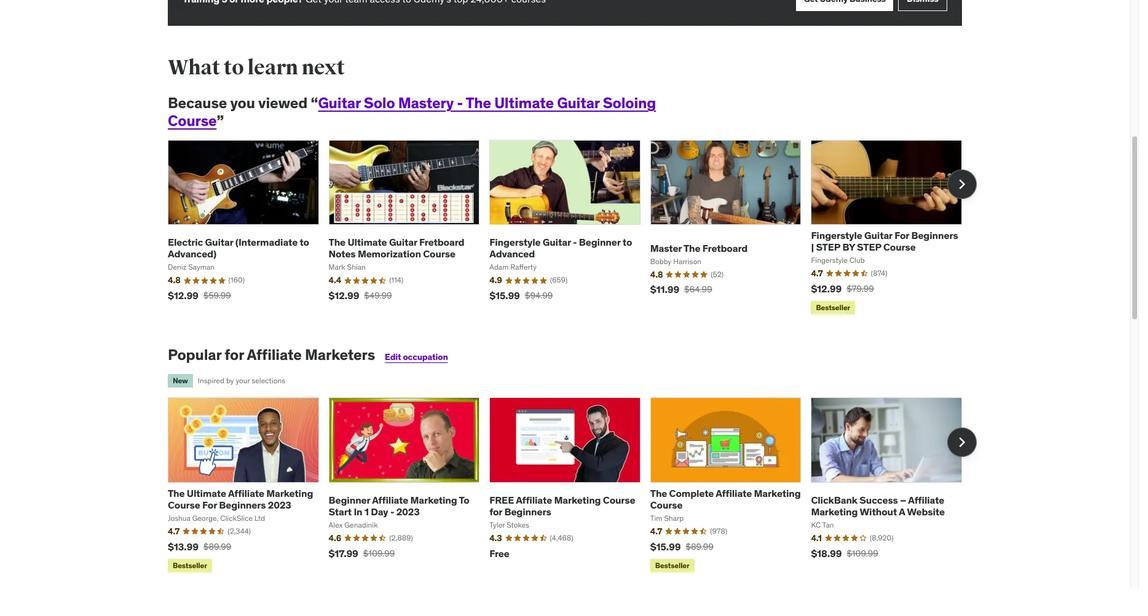 Task type: locate. For each thing, give the bounding box(es) containing it.
–
[[901, 494, 907, 507]]

0 horizontal spatial ultimate
[[187, 488, 226, 500]]

marketing inside the ultimate affiliate marketing course for beginners 2023
[[266, 488, 313, 500]]

step
[[817, 241, 841, 253], [858, 241, 882, 253]]

the inside the ultimate guitar fretboard notes memorization course
[[329, 236, 346, 249]]

2 carousel element from the top
[[168, 398, 977, 576]]

ultimate inside the ultimate affiliate marketing course for beginners 2023
[[187, 488, 226, 500]]

fingerstyle guitar - beginner to advanced link
[[490, 236, 633, 260]]

2023 right day
[[397, 506, 420, 519]]

0 horizontal spatial beginners
[[219, 499, 266, 512]]

1 vertical spatial carousel element
[[168, 398, 977, 576]]

0 horizontal spatial 2023
[[268, 499, 291, 512]]

free
[[490, 494, 514, 507]]

learn
[[247, 55, 298, 81]]

0 horizontal spatial fretboard
[[420, 236, 465, 249]]

2023 inside beginner affiliate marketing to start in 1 day - 2023
[[397, 506, 420, 519]]

guitar
[[318, 94, 361, 113], [557, 94, 600, 113], [865, 229, 893, 242], [205, 236, 233, 249], [389, 236, 417, 249], [543, 236, 571, 249]]

0 vertical spatial ultimate
[[495, 94, 554, 113]]

ultimate
[[495, 94, 554, 113], [348, 236, 387, 249], [187, 488, 226, 500]]

selections
[[252, 376, 285, 386]]

the complete affiliate marketing course
[[651, 488, 801, 512]]

guitar solo mastery - the ultimate guitar soloing course
[[168, 94, 656, 130]]

the for the ultimate affiliate marketing course for beginners 2023
[[168, 488, 185, 500]]

solo
[[364, 94, 395, 113]]

for right to
[[490, 506, 503, 519]]

2 vertical spatial ultimate
[[187, 488, 226, 500]]

for
[[225, 346, 244, 365], [490, 506, 503, 519]]

0 vertical spatial -
[[457, 94, 463, 113]]

1 horizontal spatial ultimate
[[348, 236, 387, 249]]

1 horizontal spatial to
[[300, 236, 309, 249]]

1 vertical spatial for
[[490, 506, 503, 519]]

day
[[371, 506, 388, 519]]

1 vertical spatial beginner
[[329, 494, 370, 507]]

edit occupation
[[385, 352, 448, 363]]

fingerstyle
[[812, 229, 863, 242], [490, 236, 541, 249]]

fingerstyle inside fingerstyle guitar - beginner to advanced
[[490, 236, 541, 249]]

2023 left start on the left of the page
[[268, 499, 291, 512]]

0 vertical spatial carousel element
[[168, 140, 977, 318]]

fretboard
[[420, 236, 465, 249], [703, 242, 748, 254]]

1 vertical spatial for
[[202, 499, 217, 512]]

1 vertical spatial ultimate
[[348, 236, 387, 249]]

beginners inside the ultimate affiliate marketing course for beginners 2023
[[219, 499, 266, 512]]

to right '(intermadiate'
[[300, 236, 309, 249]]

0 vertical spatial for
[[895, 229, 910, 242]]

0 vertical spatial beginner
[[579, 236, 621, 249]]

course inside guitar solo mastery - the ultimate guitar soloing course
[[168, 111, 217, 130]]

the
[[466, 94, 491, 113], [329, 236, 346, 249], [684, 242, 701, 254], [168, 488, 185, 500], [651, 488, 668, 500]]

electric guitar (intermadiate to advanced)
[[168, 236, 309, 260]]

fingerstyle inside fingerstyle guitar for beginners | step by step course
[[812, 229, 863, 242]]

2023 inside the ultimate affiliate marketing course for beginners 2023
[[268, 499, 291, 512]]

1 horizontal spatial step
[[858, 241, 882, 253]]

viewed
[[258, 94, 308, 113]]

what
[[168, 55, 220, 81]]

0 horizontal spatial for
[[202, 499, 217, 512]]

occupation
[[403, 352, 448, 363]]

2 horizontal spatial beginners
[[912, 229, 959, 242]]

-
[[457, 94, 463, 113], [573, 236, 577, 249], [391, 506, 394, 519]]

guitar solo mastery - the ultimate guitar soloing course link
[[168, 94, 656, 130]]

0 vertical spatial for
[[225, 346, 244, 365]]

website
[[908, 506, 945, 519]]

start
[[329, 506, 352, 519]]

- inside beginner affiliate marketing to start in 1 day - 2023
[[391, 506, 394, 519]]

1 horizontal spatial beginners
[[505, 506, 552, 519]]

1 horizontal spatial for
[[490, 506, 503, 519]]

0 horizontal spatial -
[[391, 506, 394, 519]]

guitar inside electric guitar (intermadiate to advanced)
[[205, 236, 233, 249]]

1
[[365, 506, 369, 519]]

for inside fingerstyle guitar for beginners | step by step course
[[895, 229, 910, 242]]

beginners
[[912, 229, 959, 242], [219, 499, 266, 512], [505, 506, 552, 519]]

0 horizontal spatial step
[[817, 241, 841, 253]]

popular
[[168, 346, 222, 365]]

1 horizontal spatial 2023
[[397, 506, 420, 519]]

by
[[226, 376, 234, 386]]

1 horizontal spatial beginner
[[579, 236, 621, 249]]

2023
[[268, 499, 291, 512], [397, 506, 420, 519]]

master the fretboard link
[[651, 242, 748, 254]]

marketing
[[266, 488, 313, 500], [754, 488, 801, 500], [411, 494, 457, 507], [554, 494, 601, 507], [812, 506, 858, 519]]

the inside the ultimate affiliate marketing course for beginners 2023
[[168, 488, 185, 500]]

1 horizontal spatial -
[[457, 94, 463, 113]]

beginner affiliate marketing to start in 1 day - 2023
[[329, 494, 470, 519]]

the inside the complete affiliate marketing course
[[651, 488, 668, 500]]

beginner
[[579, 236, 621, 249], [329, 494, 370, 507]]

ultimate inside the ultimate guitar fretboard notes memorization course
[[348, 236, 387, 249]]

(intermadiate
[[235, 236, 298, 249]]

ultimate for marketing
[[187, 488, 226, 500]]

electric guitar (intermadiate to advanced) link
[[168, 236, 309, 260]]

the ultimate affiliate marketing course for beginners 2023 link
[[168, 488, 313, 512]]

1 vertical spatial -
[[573, 236, 577, 249]]

because
[[168, 94, 227, 113]]

affiliate
[[247, 346, 302, 365], [228, 488, 264, 500], [716, 488, 752, 500], [372, 494, 409, 507], [516, 494, 552, 507], [909, 494, 945, 507]]

step right by
[[858, 241, 882, 253]]

1 carousel element from the top
[[168, 140, 977, 318]]

2 step from the left
[[858, 241, 882, 253]]

1 horizontal spatial fingerstyle
[[812, 229, 863, 242]]

guitar inside the ultimate guitar fretboard notes memorization course
[[389, 236, 417, 249]]

course
[[168, 111, 217, 130], [884, 241, 916, 253], [423, 248, 456, 260], [603, 494, 636, 507], [168, 499, 200, 512], [651, 499, 683, 512]]

you
[[230, 94, 255, 113]]

0 horizontal spatial beginner
[[329, 494, 370, 507]]

course inside fingerstyle guitar for beginners | step by step course
[[884, 241, 916, 253]]

beginners inside fingerstyle guitar for beginners | step by step course
[[912, 229, 959, 242]]

clickbank success – affiliate marketing without a website link
[[812, 494, 945, 519]]

step right |
[[817, 241, 841, 253]]

the ultimate affiliate marketing course for beginners 2023
[[168, 488, 313, 512]]

for up by
[[225, 346, 244, 365]]

guitar inside fingerstyle guitar - beginner to advanced
[[543, 236, 571, 249]]

to up you
[[224, 55, 244, 81]]

by
[[843, 241, 855, 253]]

next image
[[953, 433, 972, 452]]

carousel element
[[168, 140, 977, 318], [168, 398, 977, 576]]

2 horizontal spatial to
[[623, 236, 633, 249]]

course inside the ultimate affiliate marketing course for beginners 2023
[[168, 499, 200, 512]]

edit occupation button
[[385, 352, 448, 363]]

new
[[173, 376, 188, 386]]

0 horizontal spatial for
[[225, 346, 244, 365]]

affiliate inside beginner affiliate marketing to start in 1 day - 2023
[[372, 494, 409, 507]]

2 vertical spatial -
[[391, 506, 394, 519]]

0 horizontal spatial fingerstyle
[[490, 236, 541, 249]]

2 horizontal spatial ultimate
[[495, 94, 554, 113]]

to left master
[[623, 236, 633, 249]]

2 horizontal spatial -
[[573, 236, 577, 249]]

the complete affiliate marketing course link
[[651, 488, 801, 512]]

next
[[302, 55, 345, 81]]

for
[[895, 229, 910, 242], [202, 499, 217, 512]]

to
[[224, 55, 244, 81], [300, 236, 309, 249], [623, 236, 633, 249]]

clickbank
[[812, 494, 858, 507]]

inspired by your selections
[[198, 376, 285, 386]]

clickbank success – affiliate marketing without a website
[[812, 494, 945, 519]]

1 horizontal spatial fretboard
[[703, 242, 748, 254]]

the inside guitar solo mastery - the ultimate guitar soloing course
[[466, 94, 491, 113]]

1 horizontal spatial for
[[895, 229, 910, 242]]

affiliate inside the ultimate affiliate marketing course for beginners 2023
[[228, 488, 264, 500]]



Task type: vqa. For each thing, say whether or not it's contained in the screenshot.
ULTIMATE to the middle
yes



Task type: describe. For each thing, give the bounding box(es) containing it.
beginner inside fingerstyle guitar - beginner to advanced
[[579, 236, 621, 249]]

the ultimate guitar fretboard notes memorization course link
[[329, 236, 465, 260]]

without
[[860, 506, 898, 519]]

advanced
[[490, 248, 535, 260]]

success
[[860, 494, 899, 507]]

for inside the ultimate affiliate marketing course for beginners 2023
[[202, 499, 217, 512]]

fingerstyle for step
[[812, 229, 863, 242]]

affiliate inside the free affiliate marketing course for beginners
[[516, 494, 552, 507]]

course inside the ultimate guitar fretboard notes memorization course
[[423, 248, 456, 260]]

0 horizontal spatial to
[[224, 55, 244, 81]]

for inside the free affiliate marketing course for beginners
[[490, 506, 503, 519]]

beginners inside the free affiliate marketing course for beginners
[[505, 506, 552, 519]]

master the fretboard
[[651, 242, 748, 254]]

fingerstyle guitar - beginner to advanced
[[490, 236, 633, 260]]

fingerstyle guitar for beginners | step by step course
[[812, 229, 959, 253]]

marketers
[[305, 346, 375, 365]]

mastery
[[398, 94, 454, 113]]

free affiliate marketing course for beginners link
[[490, 494, 636, 519]]

ultimate for fretboard
[[348, 236, 387, 249]]

beginner inside beginner affiliate marketing to start in 1 day - 2023
[[329, 494, 370, 507]]

guitar inside fingerstyle guitar for beginners | step by step course
[[865, 229, 893, 242]]

marketing inside the free affiliate marketing course for beginners
[[554, 494, 601, 507]]

fingerstyle for advanced
[[490, 236, 541, 249]]

complete
[[670, 488, 714, 500]]

|
[[812, 241, 814, 253]]

affiliate inside the complete affiliate marketing course
[[716, 488, 752, 500]]

memorization
[[358, 248, 421, 260]]

to inside fingerstyle guitar - beginner to advanced
[[623, 236, 633, 249]]

next image
[[953, 175, 972, 194]]

to inside electric guitar (intermadiate to advanced)
[[300, 236, 309, 249]]

- inside fingerstyle guitar - beginner to advanced
[[573, 236, 577, 249]]

1 step from the left
[[817, 241, 841, 253]]

the ultimate guitar fretboard notes memorization course
[[329, 236, 465, 260]]

your
[[236, 376, 250, 386]]

a
[[899, 506, 906, 519]]

soloing
[[603, 94, 656, 113]]

- inside guitar solo mastery - the ultimate guitar soloing course
[[457, 94, 463, 113]]

"
[[217, 111, 224, 130]]

course inside the complete affiliate marketing course
[[651, 499, 683, 512]]

marketing inside clickbank success – affiliate marketing without a website
[[812, 506, 858, 519]]

inspired
[[198, 376, 225, 386]]

advanced)
[[168, 248, 217, 260]]

in
[[354, 506, 363, 519]]

"
[[311, 94, 318, 113]]

to
[[459, 494, 470, 507]]

marketing inside the complete affiliate marketing course
[[754, 488, 801, 500]]

course inside the free affiliate marketing course for beginners
[[603, 494, 636, 507]]

carousel element containing the ultimate affiliate marketing course for beginners 2023
[[168, 398, 977, 576]]

what to learn next
[[168, 55, 345, 81]]

the for the ultimate guitar fretboard notes memorization course
[[329, 236, 346, 249]]

the for the complete affiliate marketing course
[[651, 488, 668, 500]]

edit
[[385, 352, 401, 363]]

master
[[651, 242, 682, 254]]

electric
[[168, 236, 203, 249]]

fingerstyle guitar for beginners | step by step course link
[[812, 229, 959, 253]]

popular for affiliate marketers
[[168, 346, 375, 365]]

notes
[[329, 248, 356, 260]]

beginner affiliate marketing to start in 1 day - 2023 link
[[329, 494, 470, 519]]

marketing inside beginner affiliate marketing to start in 1 day - 2023
[[411, 494, 457, 507]]

free affiliate marketing course for beginners
[[490, 494, 636, 519]]

ultimate inside guitar solo mastery - the ultimate guitar soloing course
[[495, 94, 554, 113]]

because you viewed "
[[168, 94, 318, 113]]

affiliate inside clickbank success – affiliate marketing without a website
[[909, 494, 945, 507]]

fretboard inside the ultimate guitar fretboard notes memorization course
[[420, 236, 465, 249]]

carousel element containing fingerstyle guitar for beginners | step by step course
[[168, 140, 977, 318]]



